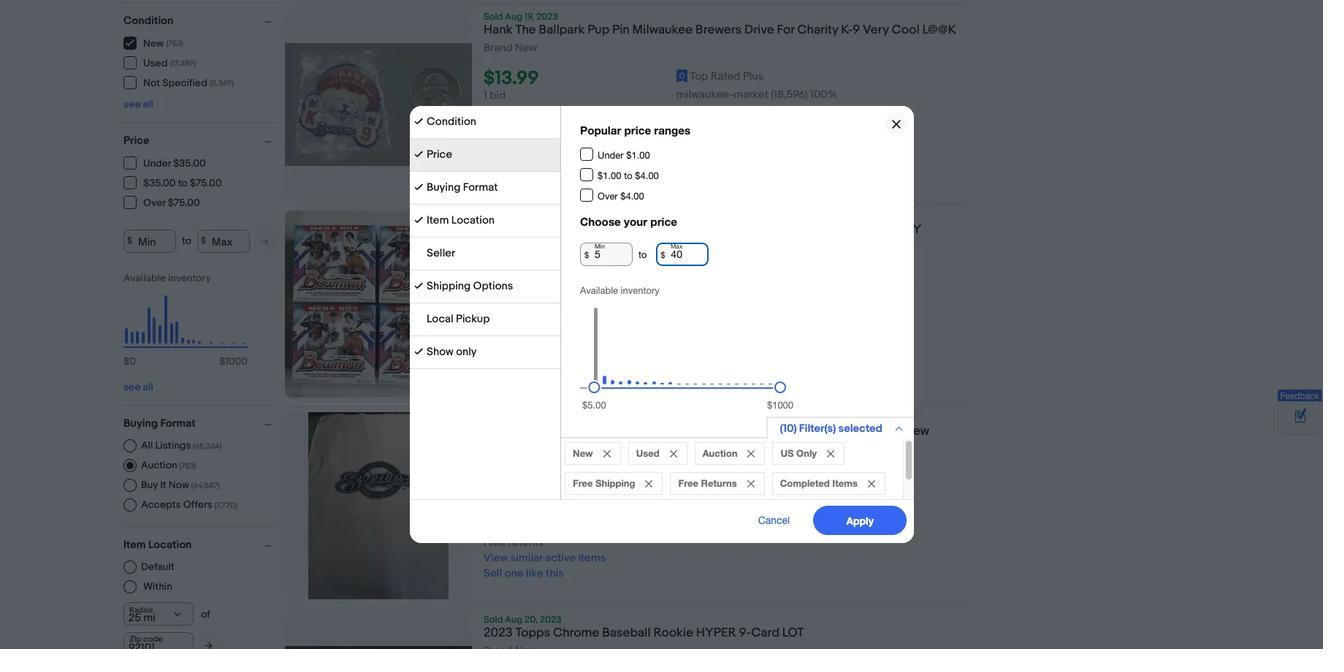 Task type: vqa. For each thing, say whether or not it's contained in the screenshot.
leftmost LOCATION
yes



Task type: describe. For each thing, give the bounding box(es) containing it.
(four)
[[537, 222, 577, 237]]

(10) filter(s) selected button
[[766, 417, 914, 439]]

brewers inside sold  aug 19, 2023 hank the ballpark pup pin milwaukee brewers drive for charity k-9 very cool l@@k brand new
[[696, 23, 742, 37]]

0 vertical spatial $1.00
[[626, 150, 650, 161]]

market for milwaukee-market (18,596) 100% free shipping
[[734, 88, 769, 102]]

ranges
[[654, 124, 691, 137]]

!
[[521, 440, 524, 454]]

items inside the view similar active items sell one like this
[[579, 135, 606, 149]]

baseball for trading
[[660, 222, 709, 237]]

buying for the buying format tab
[[427, 181, 460, 194]]

free right only
[[484, 334, 506, 348]]

only
[[797, 447, 817, 459]]

us only
[[781, 447, 817, 459]]

bid for $13.99
[[490, 89, 506, 102]]

2023 topps chrome baseball rookie hyper 9-card lot image
[[285, 646, 472, 649]]

big
[[710, 424, 729, 439]]

1 horizontal spatial graph of available inventory between $0 and $1000+ image
[[580, 285, 788, 393]]

see all for price
[[124, 381, 153, 393]]

lot of 4 (four) 2021 bowman baseball trading cards mega boxes factory sealed image
[[285, 211, 472, 398]]

milwaukee brewers promo sga blanket big huge 39" x 56" baseball brand new l@@k !
[[484, 424, 930, 454]]

19, for $13.99
[[525, 11, 535, 23]]

free for free returns
[[678, 477, 698, 489]]

2023 topps chrome baseball rookie hyper 9-card lot heading
[[484, 626, 805, 641]]

see all for condition
[[124, 98, 153, 110]]

1 for $13.99
[[484, 89, 488, 102]]

100% for milwaukee-market (18,596) 100% free shipping
[[811, 88, 838, 102]]

over $4.00
[[598, 191, 644, 202]]

pup
[[588, 23, 610, 37]]

item location button
[[124, 538, 279, 552]]

l@@k inside sold  aug 19, 2023 hank the ballpark pup pin milwaukee brewers drive for charity k-9 very cool l@@k brand new
[[923, 23, 957, 37]]

all for price
[[143, 381, 153, 393]]

see for condition
[[124, 98, 141, 110]]

sold for $79.99
[[484, 211, 503, 222]]

x
[[786, 424, 793, 439]]

only
[[456, 345, 477, 359]]

0 horizontal spatial graph of available inventory between $0 and $1000+ image
[[124, 272, 248, 375]]

all
[[141, 439, 153, 451]]

brewers inside 'milwaukee brewers promo sga blanket big huge 39" x 56" baseball brand new l@@k !'
[[547, 424, 593, 439]]

completed items
[[780, 477, 858, 489]]

offers
[[183, 498, 213, 511]]

(64,587)
[[191, 481, 220, 490]]

condition for condition tab
[[427, 115, 476, 129]]

items
[[833, 477, 858, 489]]

(18,596) for milwaukee-market (18,596) 100% free shipping
[[771, 88, 808, 102]]

this inside the view similar active items sell one like this
[[546, 150, 564, 164]]

aug for $79.99
[[505, 211, 523, 222]]

top for $13.99
[[690, 70, 709, 83]]

under $1.00
[[598, 150, 650, 161]]

dialog containing condition
[[0, 0, 1324, 649]]

remove filter - condition - new image
[[603, 450, 611, 458]]

choose your price
[[580, 215, 677, 228]]

$ 1000
[[219, 355, 248, 367]]

selected
[[839, 422, 883, 436]]

0
[[130, 355, 136, 367]]

this inside free returns view similar active items sell one like this
[[546, 567, 564, 581]]

over $75.00 link
[[124, 196, 201, 209]]

to left maximum value in $ text box
[[182, 235, 191, 247]]

completed
[[780, 477, 830, 489]]

rated for $9.79
[[711, 486, 741, 500]]

price for price dropdown button
[[124, 133, 149, 147]]

local
[[427, 312, 453, 326]]

top rated plus for $9.79
[[690, 486, 764, 500]]

like inside free shipping free returns view similar active items sell one like this
[[526, 365, 544, 379]]

rated for $13.99
[[711, 70, 741, 83]]

free shipping
[[573, 477, 635, 489]]

1 bid for $79.99
[[484, 304, 506, 317]]

within
[[143, 580, 172, 593]]

1 for $79.99
[[484, 304, 488, 317]]

1 vertical spatial shipping
[[595, 477, 635, 489]]

brand inside 'milwaukee brewers promo sga blanket big huge 39" x 56" baseball brand new l@@k !'
[[869, 424, 902, 439]]

auction for auction (753)
[[141, 459, 177, 471]]

charity
[[798, 23, 839, 37]]

baseball for brand
[[817, 424, 866, 439]]

19, for $79.99
[[525, 211, 535, 222]]

us
[[781, 447, 794, 459]]

used (17,389)
[[143, 57, 196, 69]]

1 horizontal spatial minimum value in $ text field
[[580, 243, 633, 266]]

apply within filter image
[[205, 641, 213, 649]]

under for under $1.00
[[598, 150, 624, 161]]

similar inside free shipping free returns view similar active items sell one like this
[[511, 350, 543, 363]]

free returns view similar active items sell one like this
[[484, 536, 606, 581]]

condition for condition dropdown button at the top of page
[[124, 14, 174, 27]]

auction for auction
[[703, 447, 738, 459]]

free for free returns view similar active items sell one like this
[[484, 536, 506, 550]]

show only tab
[[410, 336, 560, 369]]

item for "item location" dropdown button
[[124, 538, 146, 552]]

$35.00 to $75.00
[[143, 177, 222, 189]]

for
[[777, 23, 795, 37]]

feedback
[[1281, 391, 1320, 401]]

sell inside free shipping free returns view similar active items sell one like this
[[484, 365, 502, 379]]

1000
[[225, 355, 248, 367]]

available inventory for the leftmost 'graph of available inventory between $0 and $1000+' image
[[124, 272, 211, 284]]

milwaukee brewers promo sga blanket big huge 39" x 56" baseball brand new l@@k ! image
[[309, 412, 449, 600]]

under $35.00
[[143, 157, 206, 170]]

 (753) Items text field
[[177, 461, 196, 470]]

free inside milwaukee-market (18,596) 100% free shipping
[[484, 104, 506, 118]]

milwaukee inside sold  aug 19, 2023 hank the ballpark pup pin milwaukee brewers drive for charity k-9 very cool l@@k brand new
[[633, 23, 693, 37]]

promo
[[596, 424, 633, 439]]

remove filter - buying format - auction image
[[748, 450, 755, 458]]

returns
[[701, 477, 737, 489]]

listings
[[155, 439, 191, 451]]

milwaukee-market (18,596) 100% free shipping
[[484, 88, 838, 118]]

new left remove filter - condition - new icon
[[573, 447, 593, 459]]

show only
[[427, 345, 477, 359]]

2023 for ballpark
[[537, 11, 558, 23]]

view inside free shipping free returns view similar active items sell one like this
[[484, 350, 508, 363]]

hank the ballpark pup pin milwaukee brewers drive for charity k-9 very cool l@@k link
[[484, 23, 966, 42]]

 (7,770) Items text field
[[213, 500, 237, 510]]

2021
[[580, 222, 606, 237]]

condition tab
[[410, 106, 560, 139]]

all for condition
[[143, 98, 153, 110]]

available for the right 'graph of available inventory between $0 and $1000+' image
[[580, 285, 618, 296]]

3 sell one like this link from the top
[[484, 567, 564, 581]]

trading
[[712, 222, 754, 237]]

view inside the view similar active items sell one like this
[[484, 135, 508, 149]]

sold  aug 20, 2023 2023 topps chrome baseball rookie hyper 9-card lot
[[484, 614, 805, 641]]

options
[[473, 279, 513, 293]]

blanket
[[665, 424, 707, 439]]

default link
[[124, 560, 175, 574]]

of
[[508, 222, 524, 237]]

1 vertical spatial $75.00
[[168, 197, 200, 209]]

apply button
[[814, 506, 907, 535]]

buying for buying format dropdown button
[[124, 416, 158, 430]]

view inside free returns view similar active items sell one like this
[[484, 551, 508, 565]]

active inside free returns view similar active items sell one like this
[[546, 551, 576, 565]]

1 vertical spatial $1.00
[[598, 170, 621, 181]]

filter applied image for buying format
[[414, 183, 423, 192]]

aug for $13.99
[[505, 11, 523, 23]]

buying format for the buying format tab
[[427, 181, 498, 194]]

new inside sold  aug 19, 2023 lot of 4 (four) 2021 bowman baseball trading cards mega boxes factory sealed brand new
[[515, 256, 537, 270]]

brand inside sold  aug 19, 2023 hank the ballpark pup pin milwaukee brewers drive for charity k-9 very cool l@@k brand new
[[484, 41, 513, 55]]

1 view similar active items link from the top
[[484, 135, 606, 149]]

free shipping free returns view similar active items sell one like this
[[484, 319, 606, 379]]

brand inside sold  aug 19, 2023 lot of 4 (four) 2021 bowman baseball trading cards mega boxes factory sealed brand new
[[484, 256, 513, 270]]

2023 left 'topps' at the left
[[484, 626, 513, 641]]

aug inside sold  aug 20, 2023 2023 topps chrome baseball rookie hyper 9-card lot
[[505, 614, 523, 626]]

mega
[[794, 222, 827, 237]]

very
[[863, 23, 889, 37]]

format for buying format dropdown button
[[160, 416, 196, 430]]

tab list containing condition
[[410, 106, 560, 369]]

like inside free returns view similar active items sell one like this
[[526, 567, 544, 581]]

the
[[516, 23, 536, 37]]

popular
[[580, 124, 621, 137]]

active inside the view similar active items sell one like this
[[546, 135, 576, 149]]

2 sell one like this link from the top
[[484, 365, 564, 379]]

2023 for chrome
[[540, 614, 562, 626]]

9
[[853, 23, 861, 37]]

(18,596) for milwaukee-market (18,596) 100%
[[771, 505, 808, 519]]

location for "item location" dropdown button
[[148, 538, 192, 552]]

0 horizontal spatial inventory
[[168, 272, 211, 284]]

top for $9.79
[[690, 486, 709, 500]]

not
[[143, 77, 160, 89]]

hank the ballpark pup pin milwaukee brewers drive for charity k-9 very cool l@@k heading
[[484, 23, 957, 37]]

new inside 'milwaukee brewers promo sga blanket big huge 39" x 56" baseball brand new l@@k !'
[[905, 424, 930, 439]]

0 horizontal spatial minimum value in $ text field
[[124, 229, 176, 253]]

sold  aug 19, 2023 lot of 4 (four) 2021 bowman baseball trading cards mega boxes factory sealed brand new
[[484, 211, 922, 270]]

to down under $35.00
[[178, 177, 188, 189]]

2 view similar active items link from the top
[[484, 350, 606, 363]]

lot of 4 (four) 2021 bowman baseball trading cards mega boxes factory sealed heading
[[484, 222, 922, 252]]

buy
[[141, 478, 158, 491]]

price for price tab
[[427, 148, 452, 162]]

filter applied image for condition
[[414, 117, 423, 126]]

used for used
[[636, 447, 660, 459]]

factory
[[867, 222, 922, 237]]

like inside the view similar active items sell one like this
[[526, 150, 544, 164]]

cool
[[892, 23, 920, 37]]

4
[[527, 222, 535, 237]]

all listings (65,334)
[[141, 439, 222, 451]]

Maximum Value in $ text field
[[197, 229, 250, 253]]

format for the buying format tab
[[463, 181, 498, 194]]

1 vertical spatial price
[[651, 215, 677, 228]]

price button
[[124, 133, 279, 147]]

returns inside free shipping free returns view similar active items sell one like this
[[509, 334, 544, 348]]

location for item location tab
[[451, 213, 495, 227]]

 (64,587) Items text field
[[189, 481, 220, 490]]

(7,770)
[[214, 500, 237, 510]]

1 bid for $13.99
[[484, 89, 506, 102]]

view similar active items sell one like this
[[484, 135, 606, 164]]

popular price ranges
[[580, 124, 691, 137]]

2023 topps chrome baseball rookie hyper 9-card lot link
[[484, 626, 966, 645]]

hyper
[[697, 626, 737, 641]]

shipping inside tab
[[427, 279, 471, 293]]



Task type: locate. For each thing, give the bounding box(es) containing it.
minimum value in $ text field down 2021
[[580, 243, 633, 266]]

$1.00 to $4.00
[[598, 170, 659, 181]]

1 vertical spatial sell one like this link
[[484, 365, 564, 379]]

l@@k inside 'milwaukee brewers promo sga blanket big huge 39" x 56" baseball brand new l@@k !'
[[484, 440, 518, 454]]

(753) up used (17,389)
[[166, 39, 184, 48]]

hank
[[484, 23, 513, 37]]

over for over $4.00
[[598, 191, 618, 202]]

top right remove filter - shipping options - free shipping icon on the left bottom of page
[[690, 486, 709, 500]]

$ 0
[[124, 355, 136, 367]]

bowman
[[609, 222, 657, 237]]

buying up the all
[[124, 416, 158, 430]]

3 this from the top
[[546, 567, 564, 581]]

auction (753)
[[141, 459, 196, 471]]

1 1 from the top
[[484, 89, 488, 102]]

0 horizontal spatial l@@k
[[484, 440, 518, 454]]

1 vertical spatial filter applied image
[[414, 216, 423, 224]]

1 vertical spatial shipping
[[509, 319, 552, 333]]

to down the under $1.00
[[624, 170, 633, 181]]

all up the all
[[143, 381, 153, 393]]

milwaukee- inside milwaukee-market (18,596) 100% free shipping
[[677, 88, 734, 102]]

milwaukee- down free returns
[[677, 505, 734, 519]]

0 vertical spatial this
[[546, 150, 564, 164]]

$35.00 up over $75.00 link
[[143, 177, 176, 189]]

new inside sold  aug 19, 2023 hank the ballpark pup pin milwaukee brewers drive for charity k-9 very cool l@@k brand new
[[515, 41, 537, 55]]

2 vertical spatial aug
[[505, 614, 523, 626]]

baseball left rookie
[[603, 626, 651, 641]]

to
[[624, 170, 633, 181], [178, 177, 188, 189], [182, 235, 191, 247], [639, 249, 647, 260]]

0 vertical spatial sell
[[484, 150, 502, 164]]

0 vertical spatial lot
[[484, 222, 505, 237]]

2 see from the top
[[124, 381, 141, 393]]

drive
[[745, 23, 775, 37]]

see all
[[124, 98, 153, 110], [124, 381, 153, 393]]

1 horizontal spatial inventory
[[621, 285, 660, 296]]

0 horizontal spatial brewers
[[547, 424, 593, 439]]

like
[[526, 150, 544, 164], [526, 365, 544, 379], [526, 567, 544, 581]]

1 vertical spatial inventory
[[621, 285, 660, 296]]

lot of 4 (four) 2021 bowman baseball trading cards mega boxes factory sealed link
[[484, 222, 966, 257]]

ballpark
[[539, 23, 585, 37]]

2 1 bid from the top
[[484, 304, 506, 317]]

1 horizontal spatial format
[[463, 181, 498, 194]]

1 vertical spatial condition
[[427, 115, 476, 129]]

boxes
[[830, 222, 865, 237]]

0 vertical spatial format
[[463, 181, 498, 194]]

1 vertical spatial 100%
[[811, 505, 838, 519]]

baseball up remove filter - item location - us only image
[[817, 424, 866, 439]]

1 rated from the top
[[711, 70, 741, 83]]

used
[[143, 57, 168, 69], [636, 447, 660, 459]]

1 vertical spatial available inventory
[[580, 285, 660, 296]]

2 1 from the top
[[484, 304, 488, 317]]

item for item location tab
[[427, 213, 449, 227]]

1 vertical spatial buying format
[[124, 416, 196, 430]]

see all button for price
[[124, 381, 153, 393]]

1 vertical spatial buying
[[124, 416, 158, 430]]

2 see all button from the top
[[124, 381, 153, 393]]

0 vertical spatial location
[[451, 213, 495, 227]]

top rated plus for $13.99
[[690, 70, 764, 83]]

1 vertical spatial like
[[526, 365, 544, 379]]

used for used (17,389)
[[143, 57, 168, 69]]

0 vertical spatial $4.00
[[635, 170, 659, 181]]

item
[[427, 213, 449, 227], [124, 538, 146, 552]]

available for the leftmost 'graph of available inventory between $0 and $1000+' image
[[124, 272, 166, 284]]

sold for $13.99
[[484, 11, 503, 23]]

item up default link
[[124, 538, 146, 552]]

(2,369)
[[210, 78, 234, 88]]

baseball
[[660, 222, 709, 237], [817, 424, 866, 439], [603, 626, 651, 641]]

remove filter - item location - us only image
[[827, 450, 835, 458]]

0 horizontal spatial buying
[[124, 416, 158, 430]]

graph of available inventory between $0 and $1000+ image
[[124, 272, 248, 375], [580, 285, 788, 393]]

over for over $75.00
[[143, 197, 166, 209]]

lot inside sold  aug 19, 2023 lot of 4 (four) 2021 bowman baseball trading cards mega boxes factory sealed brand new
[[484, 222, 505, 237]]

0 vertical spatial shipping
[[427, 279, 471, 293]]

rated down sold  aug 19, 2023 hank the ballpark pup pin milwaukee brewers drive for charity k-9 very cool l@@k brand new
[[711, 70, 741, 83]]

100%
[[811, 88, 838, 102], [811, 505, 838, 519]]

2 vertical spatial sold
[[484, 614, 503, 626]]

plus for $13.99
[[743, 70, 764, 83]]

accepts
[[141, 498, 181, 511]]

buy it now (64,587)
[[141, 478, 220, 491]]

1 horizontal spatial shipping
[[595, 477, 635, 489]]

new down sealed
[[515, 256, 537, 270]]

1 bid from the top
[[490, 89, 506, 102]]

see all button down not
[[124, 98, 153, 110]]

3 similar from the top
[[511, 551, 543, 565]]

$35.00 up $35.00 to $75.00
[[173, 157, 206, 170]]

2 one from the top
[[505, 365, 524, 379]]

view up the buying format tab
[[484, 135, 508, 149]]

filter applied image for item location
[[414, 216, 423, 224]]

0 vertical spatial filter applied image
[[414, 150, 423, 159]]

$4.00 down $1.00 to $4.00
[[621, 191, 644, 202]]

one inside free returns view similar active items sell one like this
[[505, 567, 524, 581]]

used up not
[[143, 57, 168, 69]]

1 plus from the top
[[743, 70, 764, 83]]

inventory down maximum value in $ text field
[[621, 285, 660, 296]]

19, inside sold  aug 19, 2023 lot of 4 (four) 2021 bowman baseball trading cards mega boxes factory sealed brand new
[[525, 211, 535, 222]]

topps
[[516, 626, 551, 641]]

(753) for new
[[166, 39, 184, 48]]

$35.00 inside under $35.00 link
[[173, 157, 206, 170]]

3 filter applied image from the top
[[414, 347, 423, 356]]

remove filter - shipping options - free shipping image
[[646, 480, 653, 488]]

market inside milwaukee-market (18,596) 100% free shipping
[[734, 88, 769, 102]]

cards
[[757, 222, 791, 237]]

price tab
[[410, 139, 560, 172]]

0 vertical spatial available inventory
[[124, 272, 211, 284]]

3 like from the top
[[526, 567, 544, 581]]

$75.00 down $35.00 to $75.00
[[168, 197, 200, 209]]

buying format down price tab
[[427, 181, 498, 194]]

items inside free shipping free returns view similar active items sell one like this
[[579, 350, 606, 363]]

similar
[[511, 135, 543, 149], [511, 350, 543, 363], [511, 551, 543, 565]]

2 vertical spatial filter applied image
[[414, 281, 423, 290]]

new
[[143, 37, 164, 50], [515, 41, 537, 55], [515, 256, 537, 270], [905, 424, 930, 439], [573, 447, 593, 459]]

$1.00 up over $4.00
[[598, 170, 621, 181]]

sold inside sold  aug 19, 2023 hank the ballpark pup pin milwaukee brewers drive for charity k-9 very cool l@@k brand new
[[484, 11, 503, 23]]

3 aug from the top
[[505, 614, 523, 626]]

format inside tab
[[463, 181, 498, 194]]

1 horizontal spatial item location
[[427, 213, 495, 227]]

$1.00 up $1.00 to $4.00
[[626, 150, 650, 161]]

price down condition tab
[[427, 148, 452, 162]]

all down not
[[143, 98, 153, 110]]

0 vertical spatial see all button
[[124, 98, 153, 110]]

item location tab
[[410, 205, 560, 238]]

1 (18,596) from the top
[[771, 88, 808, 102]]

2 (18,596) from the top
[[771, 505, 808, 519]]

inventory down maximum value in $ text box
[[168, 272, 211, 284]]

auction down big
[[703, 447, 738, 459]]

condition up price tab
[[427, 115, 476, 129]]

to down bowman
[[639, 249, 647, 260]]

remove filter - show only - free returns image
[[747, 480, 755, 488]]

shipping down '$79.99'
[[509, 319, 552, 333]]

2 vertical spatial like
[[526, 567, 544, 581]]

filter applied image for show only
[[414, 347, 423, 356]]

1 top rated plus from the top
[[690, 70, 764, 83]]

1 horizontal spatial milwaukee
[[633, 23, 693, 37]]

price
[[124, 133, 149, 147], [427, 148, 452, 162]]

similar inside free returns view similar active items sell one like this
[[511, 551, 543, 565]]

0 vertical spatial buying
[[427, 181, 460, 194]]

0 vertical spatial brand
[[484, 41, 513, 55]]

0 horizontal spatial over
[[143, 197, 166, 209]]

0 vertical spatial price
[[624, 124, 651, 137]]

1 horizontal spatial used
[[636, 447, 660, 459]]

bid for $79.99
[[490, 304, 506, 317]]

top rated plus up milwaukee-market (18,596) 100% at the right bottom of the page
[[690, 486, 764, 500]]

1 aug from the top
[[505, 11, 523, 23]]

see all down not
[[124, 98, 153, 110]]

see for price
[[124, 381, 141, 393]]

sold left the of
[[484, 211, 503, 222]]

0 horizontal spatial lot
[[484, 222, 505, 237]]

1 horizontal spatial location
[[451, 213, 495, 227]]

brewers left promo
[[547, 424, 593, 439]]

aug
[[505, 11, 523, 23], [505, 211, 523, 222], [505, 614, 523, 626]]

brewers left drive
[[696, 23, 742, 37]]

Minimum Value in $ text field
[[124, 229, 176, 253], [580, 243, 633, 266]]

filter applied image for price
[[414, 150, 423, 159]]

now
[[169, 478, 189, 491]]

2 returns from the top
[[509, 536, 544, 550]]

2 19, from the top
[[525, 211, 535, 222]]

buying format inside tab
[[427, 181, 498, 194]]

buying format button
[[124, 416, 279, 430]]

1 vertical spatial item
[[124, 538, 146, 552]]

market for milwaukee-market (18,596) 100%
[[734, 505, 769, 519]]

2 top rated plus from the top
[[690, 486, 764, 500]]

1 vertical spatial one
[[505, 365, 524, 379]]

used down sga
[[636, 447, 660, 459]]

(753) inside "new (753)"
[[166, 39, 184, 48]]

2 see all from the top
[[124, 381, 153, 393]]

plus up milwaukee-market (18,596) 100% at the right bottom of the page
[[743, 486, 764, 500]]

under $35.00 link
[[124, 156, 207, 170]]

0 vertical spatial price
[[124, 133, 149, 147]]

aug left 4
[[505, 211, 523, 222]]

2 similar from the top
[[511, 350, 543, 363]]

item location up default in the left bottom of the page
[[124, 538, 192, 552]]

0 vertical spatial used
[[143, 57, 168, 69]]

free left returns
[[678, 477, 698, 489]]

0 vertical spatial $35.00
[[173, 157, 206, 170]]

1 one from the top
[[505, 150, 524, 164]]

sell
[[484, 150, 502, 164], [484, 365, 502, 379], [484, 567, 502, 581]]

1 see from the top
[[124, 98, 141, 110]]

aug inside sold  aug 19, 2023 lot of 4 (four) 2021 bowman baseball trading cards mega boxes factory sealed brand new
[[505, 211, 523, 222]]

one inside free shipping free returns view similar active items sell one like this
[[505, 365, 524, 379]]

available inside dialog
[[580, 285, 618, 296]]

location up default in the left bottom of the page
[[148, 538, 192, 552]]

19, right 'hank' on the top left
[[525, 11, 535, 23]]

filter applied image inside the shipping options tab
[[414, 281, 423, 290]]

0 horizontal spatial $1.00
[[598, 170, 621, 181]]

0 vertical spatial all
[[143, 98, 153, 110]]

1
[[484, 89, 488, 102], [484, 304, 488, 317]]

accepts offers (7,770)
[[141, 498, 237, 511]]

2 vertical spatial one
[[505, 567, 524, 581]]

$35.00 to $75.00 link
[[124, 176, 223, 189]]

1 vertical spatial see
[[124, 381, 141, 393]]

sold  aug 19, 2023 hank the ballpark pup pin milwaukee brewers drive for charity k-9 very cool l@@k brand new
[[484, 11, 957, 55]]

2 vertical spatial this
[[546, 567, 564, 581]]

buying format tab
[[410, 172, 560, 205]]

rated left remove filter - show only - free returns image
[[711, 486, 741, 500]]

location
[[451, 213, 495, 227], [148, 538, 192, 552]]

$4.00 down the under $1.00
[[635, 170, 659, 181]]

price up under $35.00 link
[[124, 133, 149, 147]]

1 19, from the top
[[525, 11, 535, 23]]

1 vertical spatial milwaukee-
[[677, 505, 734, 519]]

0 horizontal spatial condition
[[124, 14, 174, 27]]

format up all listings (65,334)
[[160, 416, 196, 430]]

2 sold from the top
[[484, 211, 503, 222]]

0 vertical spatial (753)
[[166, 39, 184, 48]]

1 active from the top
[[546, 135, 576, 149]]

1 view from the top
[[484, 135, 508, 149]]

view similar active items link down $13.99
[[484, 135, 606, 149]]

100% inside milwaukee-market (18,596) 100% free shipping
[[811, 88, 838, 102]]

2 sell from the top
[[484, 365, 502, 379]]

aug left 20,
[[505, 614, 523, 626]]

2023
[[537, 11, 558, 23], [537, 211, 558, 222], [540, 614, 562, 626], [484, 626, 513, 641]]

price up the under $1.00
[[624, 124, 651, 137]]

market down drive
[[734, 88, 769, 102]]

0 vertical spatial see all
[[124, 98, 153, 110]]

3 sell from the top
[[484, 567, 502, 581]]

view down $9.79
[[484, 551, 508, 565]]

see all button down 0
[[124, 381, 153, 393]]

0 vertical spatial l@@k
[[923, 23, 957, 37]]

1 vertical spatial milwaukee
[[484, 424, 544, 439]]

1 see all from the top
[[124, 98, 153, 110]]

2 100% from the top
[[811, 505, 838, 519]]

rated
[[711, 70, 741, 83], [711, 486, 741, 500]]

buying inside tab
[[427, 181, 460, 194]]

available inventory for the right 'graph of available inventory between $0 and $1000+' image
[[580, 285, 660, 296]]

hank the ballpark pup pin milwaukee brewers drive for charity k-9 very cool l@@k image
[[285, 43, 472, 166]]

similar inside the view similar active items sell one like this
[[511, 135, 543, 149]]

0 vertical spatial shipping
[[509, 104, 552, 118]]

lot right card
[[783, 626, 805, 641]]

0 vertical spatial see
[[124, 98, 141, 110]]

bid down options
[[490, 304, 506, 317]]

2023 right 20,
[[540, 614, 562, 626]]

$1.00
[[626, 150, 650, 161], [598, 170, 621, 181]]

rookie
[[654, 626, 694, 641]]

format down price tab
[[463, 181, 498, 194]]

19, inside sold  aug 19, 2023 hank the ballpark pup pin milwaukee brewers drive for charity k-9 very cool l@@k brand new
[[525, 11, 535, 23]]

brand down sealed
[[484, 256, 513, 270]]

filter applied image
[[414, 150, 423, 159], [414, 216, 423, 224], [414, 281, 423, 290]]

0 vertical spatial filter applied image
[[414, 117, 423, 126]]

tab list
[[410, 106, 560, 369]]

3 filter applied image from the top
[[414, 281, 423, 290]]

2023 inside sold  aug 19, 2023 lot of 4 (four) 2021 bowman baseball trading cards mega boxes factory sealed brand new
[[537, 211, 558, 222]]

filter(s)
[[799, 422, 836, 436]]

Maximum Value in $ text field
[[656, 243, 709, 266]]

1 1 bid from the top
[[484, 89, 506, 102]]

None text field
[[124, 632, 194, 649]]

plus for $9.79
[[743, 486, 764, 500]]

dialog
[[0, 0, 1324, 649]]

0 vertical spatial 100%
[[811, 88, 838, 102]]

milwaukee- up the ranges
[[677, 88, 734, 102]]

free for free shipping free returns view similar active items sell one like this
[[484, 319, 506, 333]]

100% down charity
[[811, 88, 838, 102]]

milwaukee inside 'milwaukee brewers promo sga blanket big huge 39" x 56" baseball brand new l@@k !'
[[484, 424, 544, 439]]

aug inside sold  aug 19, 2023 hank the ballpark pup pin milwaukee brewers drive for charity k-9 very cool l@@k brand new
[[505, 11, 523, 23]]

1 items from the top
[[579, 135, 606, 149]]

over up choose
[[598, 191, 618, 202]]

2023 right the
[[537, 11, 558, 23]]

0 vertical spatial active
[[546, 135, 576, 149]]

item location up seller on the left top of page
[[427, 213, 495, 227]]

2 rated from the top
[[711, 486, 741, 500]]

2 filter applied image from the top
[[414, 183, 423, 192]]

free for free shipping
[[573, 477, 593, 489]]

1 100% from the top
[[811, 88, 838, 102]]

milwaukee
[[633, 23, 693, 37], [484, 424, 544, 439]]

2 milwaukee- from the top
[[677, 505, 734, 519]]

view similar active items link down '$79.99'
[[484, 350, 606, 363]]

$9.79
[[484, 484, 531, 507]]

this
[[546, 150, 564, 164], [546, 365, 564, 379], [546, 567, 564, 581]]

one inside the view similar active items sell one like this
[[505, 150, 524, 164]]

filter applied image inside price tab
[[414, 150, 423, 159]]

sold inside sold  aug 19, 2023 lot of 4 (four) 2021 bowman baseball trading cards mega boxes factory sealed brand new
[[484, 211, 503, 222]]

free left remove filter - shipping options - free shipping icon on the left bottom of page
[[573, 477, 593, 489]]

brand down 'hank' on the top left
[[484, 41, 513, 55]]

returns down $9.79
[[509, 536, 544, 550]]

baseball inside sold  aug 19, 2023 lot of 4 (four) 2021 bowman baseball trading cards mega boxes factory sealed brand new
[[660, 222, 709, 237]]

local pickup
[[427, 312, 490, 326]]

apply
[[847, 514, 874, 527]]

available inventory down bowman
[[580, 285, 660, 296]]

market down remove filter - show only - free returns image
[[734, 505, 769, 519]]

1 vertical spatial view similar active items link
[[484, 350, 606, 363]]

under for under $35.00
[[143, 157, 171, 170]]

buying format for buying format dropdown button
[[124, 416, 196, 430]]

milwaukee-
[[677, 88, 734, 102], [677, 505, 734, 519]]

cancel
[[758, 515, 790, 526]]

milwaukee-market (18,596) 100%
[[677, 505, 838, 519]]

0 vertical spatial plus
[[743, 70, 764, 83]]

1 like from the top
[[526, 150, 544, 164]]

1 vertical spatial sold
[[484, 211, 503, 222]]

item location for item location tab
[[427, 213, 495, 227]]

shipping down seller on the left top of page
[[427, 279, 471, 293]]

sell inside free returns view similar active items sell one like this
[[484, 567, 502, 581]]

0 horizontal spatial available
[[124, 272, 166, 284]]

(18,596) down completed
[[771, 505, 808, 519]]

over
[[598, 191, 618, 202], [143, 197, 166, 209]]

1 sell one like this link from the top
[[484, 150, 564, 164]]

3 view similar active items link from the top
[[484, 551, 606, 565]]

$13.99
[[484, 67, 539, 90]]

filter applied image inside condition tab
[[414, 117, 423, 126]]

$
[[127, 235, 132, 246], [201, 235, 206, 246], [584, 250, 589, 259], [661, 250, 665, 259], [124, 355, 130, 367], [219, 355, 225, 367]]

0 vertical spatial similar
[[511, 135, 543, 149]]

1 milwaukee- from the top
[[677, 88, 734, 102]]

format
[[463, 181, 498, 194], [160, 416, 196, 430]]

2 top from the top
[[690, 486, 709, 500]]

1 vertical spatial similar
[[511, 350, 543, 363]]

1 vertical spatial $4.00
[[621, 191, 644, 202]]

bid up condition tab
[[490, 89, 506, 102]]

filter applied image inside show only "tab"
[[414, 347, 423, 356]]

(17,389)
[[170, 58, 196, 68]]

price inside tab
[[427, 148, 452, 162]]

0 horizontal spatial available inventory
[[124, 272, 211, 284]]

 (65,334) Items text field
[[191, 441, 222, 451]]

1 market from the top
[[734, 88, 769, 102]]

1 vertical spatial available
[[580, 285, 618, 296]]

1 this from the top
[[546, 150, 564, 164]]

under inside dialog
[[598, 150, 624, 161]]

1 vertical spatial filter applied image
[[414, 183, 423, 192]]

chrome
[[553, 626, 600, 641]]

under inside under $35.00 link
[[143, 157, 171, 170]]

3 sold from the top
[[484, 614, 503, 626]]

2 plus from the top
[[743, 486, 764, 500]]

0 vertical spatial condition
[[124, 14, 174, 27]]

active inside free shipping free returns view similar active items sell one like this
[[546, 350, 576, 363]]

lot inside sold  aug 20, 2023 2023 topps chrome baseball rookie hyper 9-card lot
[[783, 626, 805, 641]]

2 vertical spatial similar
[[511, 551, 543, 565]]

baseball inside sold  aug 20, 2023 2023 topps chrome baseball rookie hyper 9-card lot
[[603, 626, 651, 641]]

view
[[484, 135, 508, 149], [484, 350, 508, 363], [484, 551, 508, 565]]

shipping down $13.99
[[509, 104, 552, 118]]

100% for milwaukee-market (18,596) 100%
[[811, 505, 838, 519]]

remove filter - show only - completed items image
[[868, 480, 875, 488]]

items inside free returns view similar active items sell one like this
[[579, 551, 606, 565]]

free down $13.99
[[484, 104, 506, 118]]

huge
[[731, 424, 762, 439]]

free inside free returns view similar active items sell one like this
[[484, 536, 506, 550]]

shipping inside free shipping free returns view similar active items sell one like this
[[509, 319, 552, 333]]

sold inside sold  aug 20, 2023 2023 topps chrome baseball rookie hyper 9-card lot
[[484, 614, 503, 626]]

all
[[143, 98, 153, 110], [143, 381, 153, 393]]

free
[[484, 104, 506, 118], [484, 319, 506, 333], [484, 334, 506, 348], [573, 477, 593, 489], [678, 477, 698, 489], [484, 536, 506, 550]]

milwaukee brewers promo sga blanket big huge 39" x 56" baseball brand new l@@k ! link
[[484, 424, 966, 459]]

3 items from the top
[[579, 551, 606, 565]]

2023 for 4
[[537, 211, 558, 222]]

top up milwaukee-market (18,596) 100% free shipping
[[690, 70, 709, 83]]

milwaukee- for milwaukee-market (18,596) 100%
[[677, 505, 734, 519]]

0 vertical spatial one
[[505, 150, 524, 164]]

2 bid from the top
[[490, 304, 506, 317]]

2 vertical spatial sell one like this link
[[484, 567, 564, 581]]

see all down 0
[[124, 381, 153, 393]]

(65,334)
[[193, 441, 222, 451]]

39"
[[765, 424, 784, 439]]

0 horizontal spatial used
[[143, 57, 168, 69]]

3 active from the top
[[546, 551, 576, 565]]

1 vertical spatial brand
[[484, 256, 513, 270]]

location down the buying format tab
[[451, 213, 495, 227]]

1 vertical spatial sell
[[484, 365, 502, 379]]

sell inside the view similar active items sell one like this
[[484, 150, 502, 164]]

this inside free shipping free returns view similar active items sell one like this
[[546, 365, 564, 379]]

auction up it
[[141, 459, 177, 471]]

2 market from the top
[[734, 505, 769, 519]]

2 shipping from the top
[[509, 319, 552, 333]]

1 sold from the top
[[484, 11, 503, 23]]

(18,596) inside milwaukee-market (18,596) 100% free shipping
[[771, 88, 808, 102]]

1 horizontal spatial lot
[[783, 626, 805, 641]]

$4.00
[[635, 170, 659, 181], [621, 191, 644, 202]]

1 all from the top
[[143, 98, 153, 110]]

baseball up maximum value in $ text field
[[660, 222, 709, 237]]

buying format up the all
[[124, 416, 196, 430]]

1 shipping from the top
[[509, 104, 552, 118]]

1 horizontal spatial available
[[580, 285, 618, 296]]

brand up "remove filter - show only - completed items" icon
[[869, 424, 902, 439]]

condition button
[[124, 14, 279, 27]]

1 similar from the top
[[511, 135, 543, 149]]

1 horizontal spatial under
[[598, 150, 624, 161]]

shipping options
[[427, 279, 513, 293]]

0 vertical spatial aug
[[505, 11, 523, 23]]

shipping options tab
[[410, 270, 560, 303]]

l@@k left !
[[484, 440, 518, 454]]

1 vertical spatial (753)
[[179, 461, 196, 470]]

market
[[734, 88, 769, 102], [734, 505, 769, 519]]

item location for "item location" dropdown button
[[124, 538, 192, 552]]

1 vertical spatial plus
[[743, 486, 764, 500]]

2 this from the top
[[546, 365, 564, 379]]

1 top from the top
[[690, 70, 709, 83]]

buying
[[427, 181, 460, 194], [124, 416, 158, 430]]

choose
[[580, 215, 621, 228]]

1 down the shipping options tab
[[484, 304, 488, 317]]

1 see all button from the top
[[124, 98, 153, 110]]

item up seller on the left top of page
[[427, 213, 449, 227]]

2 active from the top
[[546, 350, 576, 363]]

0 horizontal spatial buying format
[[124, 416, 196, 430]]

new right selected
[[905, 424, 930, 439]]

item inside item location tab
[[427, 213, 449, 227]]

2 filter applied image from the top
[[414, 216, 423, 224]]

specified
[[162, 77, 207, 89]]

100% down completed items
[[811, 505, 838, 519]]

plus down drive
[[743, 70, 764, 83]]

baseball inside 'milwaukee brewers promo sga blanket big huge 39" x 56" baseball brand new l@@k !'
[[817, 424, 866, 439]]

filter applied image inside item location tab
[[414, 216, 423, 224]]

milwaukee- for milwaukee-market (18,596) 100% free shipping
[[677, 88, 734, 102]]

3 one from the top
[[505, 567, 524, 581]]

available
[[124, 272, 166, 284], [580, 285, 618, 296]]

2 aug from the top
[[505, 211, 523, 222]]

1 vertical spatial brewers
[[547, 424, 593, 439]]

not specified (2,369)
[[143, 77, 234, 89]]

2023 inside sold  aug 19, 2023 hank the ballpark pup pin milwaukee brewers drive for charity k-9 very cool l@@k brand new
[[537, 11, 558, 23]]

(753) up the buy it now (64,587)
[[179, 461, 196, 470]]

2 vertical spatial brand
[[869, 424, 902, 439]]

filter applied image inside the buying format tab
[[414, 183, 423, 192]]

lot up sealed
[[484, 222, 505, 237]]

$35.00
[[173, 157, 206, 170], [143, 177, 176, 189]]

2 view from the top
[[484, 350, 508, 363]]

(18,596)
[[771, 88, 808, 102], [771, 505, 808, 519]]

1 up condition tab
[[484, 89, 488, 102]]

condition
[[124, 14, 174, 27], [427, 115, 476, 129]]

0 vertical spatial market
[[734, 88, 769, 102]]

shipping
[[509, 104, 552, 118], [509, 319, 552, 333]]

filter applied image
[[414, 117, 423, 126], [414, 183, 423, 192], [414, 347, 423, 356]]

location inside item location tab
[[451, 213, 495, 227]]

1 vertical spatial (18,596)
[[771, 505, 808, 519]]

1 bid down options
[[484, 304, 506, 317]]

2 like from the top
[[526, 365, 544, 379]]

1 returns from the top
[[509, 334, 544, 348]]

1 filter applied image from the top
[[414, 117, 423, 126]]

aug left ballpark
[[505, 11, 523, 23]]

condition inside tab
[[427, 115, 476, 129]]

19, right the of
[[525, 211, 535, 222]]

milwaukee up !
[[484, 424, 544, 439]]

$79.99
[[484, 282, 541, 305]]

item location inside tab
[[427, 213, 495, 227]]

1 horizontal spatial brewers
[[696, 23, 742, 37]]

0 horizontal spatial price
[[124, 133, 149, 147]]

see all button for condition
[[124, 98, 153, 110]]

it
[[160, 478, 166, 491]]

(753) for auction
[[179, 461, 196, 470]]

9-
[[739, 626, 752, 641]]

filter applied image for shipping options
[[414, 281, 423, 290]]

new up used (17,389)
[[143, 37, 164, 50]]

l@@k
[[923, 23, 957, 37], [484, 440, 518, 454]]

0 vertical spatial $75.00
[[190, 177, 222, 189]]

milwaukee brewers promo sga blanket big huge 39" x 56" baseball brand new l@@k ! heading
[[484, 424, 930, 454]]

1 horizontal spatial auction
[[703, 447, 738, 459]]

available inventory down maximum value in $ text box
[[124, 272, 211, 284]]

1 sell from the top
[[484, 150, 502, 164]]

2 all from the top
[[143, 381, 153, 393]]

2023 right 4
[[537, 211, 558, 222]]

remove filter - condition - used image
[[670, 450, 677, 458]]

$35.00 inside $35.00 to $75.00 link
[[143, 177, 176, 189]]

1 filter applied image from the top
[[414, 150, 423, 159]]

2 vertical spatial sell
[[484, 567, 502, 581]]

returns inside free returns view similar active items sell one like this
[[509, 536, 544, 550]]

(10) filter(s) selected
[[780, 422, 883, 436]]

1 vertical spatial bid
[[490, 304, 506, 317]]

similar right only
[[511, 350, 543, 363]]

shipping inside milwaukee-market (18,596) 100% free shipping
[[509, 104, 552, 118]]

3 view from the top
[[484, 551, 508, 565]]

top rated plus down sold  aug 19, 2023 hank the ballpark pup pin milwaukee brewers drive for charity k-9 very cool l@@k brand new
[[690, 70, 764, 83]]

(10)
[[780, 422, 797, 436]]

(753) inside 'auction (753)'
[[179, 461, 196, 470]]

1 vertical spatial top
[[690, 486, 709, 500]]

seller
[[427, 246, 455, 260]]

sealed
[[484, 238, 529, 252]]

2 items from the top
[[579, 350, 606, 363]]

free down $9.79
[[484, 536, 506, 550]]



